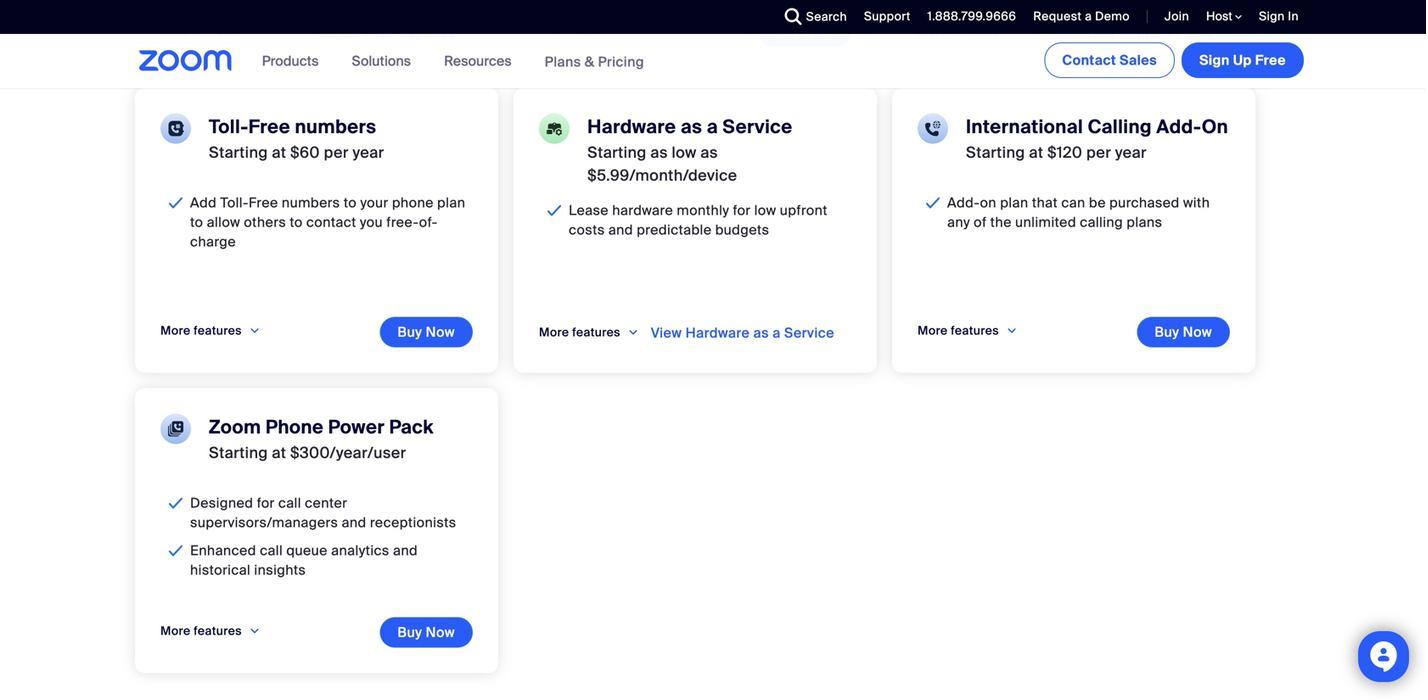 Task type: locate. For each thing, give the bounding box(es) containing it.
1.888.799.9666
[[928, 8, 1016, 24]]

1 horizontal spatial plans
[[1176, 24, 1213, 41]]

1 horizontal spatial to
[[290, 213, 303, 231]]

plan
[[437, 194, 466, 212], [1000, 194, 1028, 212]]

buy now for toll-free numbers
[[398, 323, 455, 341]]

0 vertical spatial free
[[1255, 51, 1286, 69]]

plans inside product information navigation
[[545, 53, 581, 71]]

free up others
[[249, 194, 278, 212]]

2 vertical spatial down image
[[249, 622, 261, 640]]

1 horizontal spatial per
[[1087, 143, 1111, 162]]

join link up meetings navigation
[[1165, 8, 1189, 24]]

and down receptionists
[[393, 542, 418, 560]]

more
[[539, 22, 569, 38], [160, 24, 191, 40], [918, 24, 948, 40], [160, 323, 191, 339], [918, 323, 948, 339], [539, 325, 569, 340], [160, 623, 191, 639]]

and up analytics
[[342, 514, 366, 532]]

1 plan from the left
[[437, 194, 466, 212]]

starting inside international calling add-on starting at $120 per year
[[966, 143, 1025, 162]]

and down hardware
[[608, 221, 633, 239]]

at left $60
[[272, 143, 286, 162]]

of
[[974, 213, 987, 231]]

1 vertical spatial call
[[260, 542, 283, 560]]

1 vertical spatial and
[[342, 514, 366, 532]]

meetings navigation
[[1041, 34, 1307, 81]]

free inside 'button'
[[1255, 51, 1286, 69]]

center
[[305, 494, 347, 512]]

more features button
[[539, 16, 639, 44], [160, 18, 261, 46], [918, 18, 1018, 46], [160, 317, 261, 345], [918, 317, 1018, 345], [539, 319, 639, 347], [160, 617, 261, 645]]

1 horizontal spatial add-
[[1157, 115, 1202, 139]]

0 vertical spatial for
[[733, 201, 751, 219]]

0 vertical spatial add-
[[1157, 115, 1202, 139]]

now for zoom phone power pack
[[426, 624, 455, 642]]

buy now for zoom phone power pack
[[398, 624, 455, 642]]

support up sales
[[1119, 24, 1173, 41]]

upfront
[[780, 201, 828, 219]]

sign
[[1259, 8, 1285, 24], [1200, 51, 1230, 69]]

buy
[[776, 23, 801, 41], [398, 323, 422, 341], [1155, 323, 1179, 341], [398, 624, 422, 642]]

free right up
[[1255, 51, 1286, 69]]

pricing
[[598, 53, 644, 71]]

toll-free numbers starting at $60 per year
[[209, 115, 384, 162]]

at inside zoom phone power pack starting at $300/year/user
[[272, 443, 286, 463]]

host button
[[1206, 8, 1242, 25]]

toll-
[[209, 115, 249, 139], [220, 194, 249, 212]]

service
[[723, 115, 793, 139], [784, 324, 835, 342]]

2 plan from the left
[[1000, 194, 1028, 212]]

1 vertical spatial for
[[257, 494, 275, 512]]

plan up of-
[[437, 194, 466, 212]]

add-
[[1157, 115, 1202, 139], [947, 194, 980, 212]]

join
[[1165, 8, 1189, 24]]

starting inside zoom phone power pack starting at $300/year/user
[[209, 443, 268, 463]]

can
[[1061, 194, 1086, 212]]

1 per from the left
[[324, 143, 349, 162]]

1 horizontal spatial plan
[[1000, 194, 1028, 212]]

now for international calling add-on
[[1183, 323, 1212, 341]]

at down international
[[1029, 143, 1044, 162]]

view inside the view hardware as a service "link"
[[651, 324, 682, 342]]

to
[[344, 194, 357, 212], [190, 213, 203, 231], [290, 213, 303, 231]]

down image for zoom phone power pack
[[249, 622, 261, 640]]

numbers up contact
[[282, 194, 340, 212]]

as
[[681, 115, 702, 139], [651, 143, 668, 162], [701, 143, 718, 162], [753, 324, 769, 342]]

1 vertical spatial plans
[[545, 53, 581, 71]]

buy for toll-free numbers
[[398, 323, 422, 341]]

low up $5.99/month/device on the top
[[672, 143, 697, 162]]

1 horizontal spatial for
[[733, 201, 751, 219]]

starting inside hardware as a service starting as low as $5.99/month/device
[[587, 143, 647, 162]]

2 vertical spatial a
[[773, 324, 781, 342]]

supervisors/managers
[[190, 514, 338, 532]]

1 horizontal spatial ok image
[[922, 193, 944, 212]]

ok image left enhanced
[[165, 541, 187, 561]]

0 vertical spatial ok image
[[922, 193, 944, 212]]

0 horizontal spatial year
[[353, 143, 384, 162]]

contact
[[306, 213, 356, 231]]

0 horizontal spatial ok image
[[165, 541, 187, 561]]

sign up free
[[1200, 51, 1286, 69]]

host
[[1206, 8, 1235, 24]]

add
[[190, 194, 217, 212]]

1 vertical spatial add-
[[947, 194, 980, 212]]

free for toll-
[[249, 194, 278, 212]]

sign for sign in
[[1259, 8, 1285, 24]]

view for view support plans
[[1085, 24, 1116, 41]]

starting up $5.99/month/device on the top
[[587, 143, 647, 162]]

1 vertical spatial service
[[784, 324, 835, 342]]

numbers
[[295, 115, 376, 139], [282, 194, 340, 212]]

at down the phone
[[272, 443, 286, 463]]

0 horizontal spatial add-
[[947, 194, 980, 212]]

$5.99/month/device
[[587, 166, 737, 185]]

contact
[[1062, 51, 1116, 69]]

year up your
[[353, 143, 384, 162]]

on
[[1202, 115, 1228, 139]]

sign inside 'button'
[[1200, 51, 1230, 69]]

0 horizontal spatial for
[[257, 494, 275, 512]]

1 vertical spatial hardware
[[686, 324, 750, 342]]

numbers up $60
[[295, 115, 376, 139]]

free up $60
[[249, 115, 290, 139]]

low up budgets
[[754, 201, 776, 219]]

at
[[272, 143, 286, 162], [1029, 143, 1044, 162], [272, 443, 286, 463]]

plan inside add toll-free numbers to your phone plan to allow others to contact you free-of- charge
[[437, 194, 466, 212]]

ok image left on
[[922, 193, 944, 212]]

2 vertical spatial and
[[393, 542, 418, 560]]

1 vertical spatial toll-
[[220, 194, 249, 212]]

0 vertical spatial and
[[608, 221, 633, 239]]

ok image
[[165, 193, 187, 212], [543, 201, 566, 220], [165, 493, 187, 513]]

ok image left designed
[[165, 493, 187, 513]]

to right others
[[290, 213, 303, 231]]

0 vertical spatial view
[[1085, 24, 1116, 41]]

ok image for add-on plan that can be purchased with any of the unlimited calling plans
[[922, 193, 944, 212]]

support right search
[[864, 8, 911, 24]]

0 horizontal spatial view
[[651, 324, 682, 342]]

2 horizontal spatial to
[[344, 194, 357, 212]]

plans
[[1176, 24, 1213, 41], [545, 53, 581, 71]]

0 horizontal spatial and
[[342, 514, 366, 532]]

1 horizontal spatial low
[[754, 201, 776, 219]]

buy now link
[[758, 16, 852, 47], [380, 317, 473, 347], [1137, 317, 1230, 347], [380, 617, 473, 648]]

add- up any
[[947, 194, 980, 212]]

call up insights
[[260, 542, 283, 560]]

0 vertical spatial toll-
[[209, 115, 249, 139]]

free-
[[386, 213, 419, 231]]

0 horizontal spatial plan
[[437, 194, 466, 212]]

1 horizontal spatial sign
[[1259, 8, 1285, 24]]

at for international calling add-on
[[1029, 143, 1044, 162]]

0 vertical spatial a
[[1085, 8, 1092, 24]]

for
[[733, 201, 751, 219], [257, 494, 275, 512]]

support
[[864, 8, 911, 24], [1119, 24, 1173, 41]]

1 horizontal spatial a
[[773, 324, 781, 342]]

free inside add toll-free numbers to your phone plan to allow others to contact you free-of- charge
[[249, 194, 278, 212]]

analytics
[[331, 542, 389, 560]]

sign in link
[[1246, 0, 1307, 34], [1259, 8, 1299, 24]]

sign left 'in'
[[1259, 8, 1285, 24]]

product information navigation
[[249, 34, 657, 90]]

sign in
[[1259, 8, 1299, 24]]

per right $60
[[324, 143, 349, 162]]

1 year from the left
[[353, 143, 384, 162]]

starting down zoom
[[209, 443, 268, 463]]

add- inside add-on plan that can be purchased with any of the unlimited calling plans
[[947, 194, 980, 212]]

request a demo
[[1033, 8, 1130, 24]]

0 vertical spatial numbers
[[295, 115, 376, 139]]

starting up add
[[209, 143, 268, 162]]

1 vertical spatial sign
[[1200, 51, 1230, 69]]

call
[[278, 494, 301, 512], [260, 542, 283, 560]]

hardware inside "link"
[[686, 324, 750, 342]]

contact sales
[[1062, 51, 1157, 69]]

1.888.799.9666 button
[[915, 0, 1021, 34], [928, 8, 1016, 24]]

year down calling
[[1115, 143, 1147, 162]]

products button
[[262, 34, 326, 88]]

to left your
[[344, 194, 357, 212]]

now
[[804, 23, 834, 41], [426, 323, 455, 341], [1183, 323, 1212, 341], [426, 624, 455, 642]]

1 vertical spatial view
[[651, 324, 682, 342]]

0 horizontal spatial plans
[[545, 53, 581, 71]]

1 vertical spatial down image
[[627, 324, 639, 341]]

1 vertical spatial free
[[249, 115, 290, 139]]

down image
[[249, 23, 261, 41], [627, 324, 639, 341], [249, 622, 261, 640]]

resources button
[[444, 34, 519, 88]]

pack
[[389, 415, 434, 440]]

2 vertical spatial free
[[249, 194, 278, 212]]

view
[[1085, 24, 1116, 41], [651, 324, 682, 342]]

hardware
[[587, 115, 676, 139], [686, 324, 750, 342]]

1 vertical spatial low
[[754, 201, 776, 219]]

be
[[1089, 194, 1106, 212]]

0 horizontal spatial hardware
[[587, 115, 676, 139]]

0 horizontal spatial per
[[324, 143, 349, 162]]

0 horizontal spatial a
[[707, 115, 718, 139]]

0 vertical spatial hardware
[[587, 115, 676, 139]]

predictable
[[637, 221, 712, 239]]

per
[[324, 143, 349, 162], [1087, 143, 1111, 162]]

features
[[572, 22, 621, 38], [194, 24, 242, 40], [951, 24, 999, 40], [194, 323, 242, 339], [951, 323, 999, 339], [572, 325, 621, 340], [194, 623, 242, 639]]

budgets
[[715, 221, 769, 239]]

search button
[[772, 0, 851, 34]]

1 horizontal spatial and
[[393, 542, 418, 560]]

call up supervisors/managers
[[278, 494, 301, 512]]

view hardware as a service
[[651, 324, 835, 342]]

ok image left lease
[[543, 201, 566, 220]]

for up budgets
[[733, 201, 751, 219]]

1 horizontal spatial view
[[1085, 24, 1116, 41]]

1 vertical spatial ok image
[[165, 541, 187, 561]]

to down add
[[190, 213, 203, 231]]

with
[[1183, 194, 1210, 212]]

2 horizontal spatial and
[[608, 221, 633, 239]]

that
[[1032, 194, 1058, 212]]

demo
[[1095, 8, 1130, 24]]

power
[[328, 415, 385, 440]]

sign left up
[[1200, 51, 1230, 69]]

0 vertical spatial call
[[278, 494, 301, 512]]

toll- down "zoom logo" at top
[[209, 115, 249, 139]]

0 horizontal spatial low
[[672, 143, 697, 162]]

1 vertical spatial numbers
[[282, 194, 340, 212]]

a inside "link"
[[773, 324, 781, 342]]

0 horizontal spatial support
[[864, 8, 911, 24]]

0 vertical spatial sign
[[1259, 8, 1285, 24]]

at inside international calling add-on starting at $120 per year
[[1029, 143, 1044, 162]]

ok image
[[922, 193, 944, 212], [165, 541, 187, 561]]

ok image left add
[[165, 193, 187, 212]]

0 vertical spatial service
[[723, 115, 793, 139]]

starting down international
[[966, 143, 1025, 162]]

1 vertical spatial a
[[707, 115, 718, 139]]

and
[[608, 221, 633, 239], [342, 514, 366, 532], [393, 542, 418, 560]]

calling
[[1088, 115, 1152, 139]]

plan up the the
[[1000, 194, 1028, 212]]

2 per from the left
[[1087, 143, 1111, 162]]

$300/year/user
[[290, 443, 406, 463]]

for up supervisors/managers
[[257, 494, 275, 512]]

toll- up allow
[[220, 194, 249, 212]]

request
[[1033, 8, 1082, 24]]

down image
[[627, 21, 639, 39], [1006, 23, 1018, 41], [249, 322, 261, 340], [1006, 322, 1018, 340]]

view inside view support plans link
[[1085, 24, 1116, 41]]

join link
[[1152, 0, 1194, 34], [1165, 8, 1189, 24]]

solutions
[[352, 52, 411, 70]]

support link
[[851, 0, 915, 34], [864, 8, 911, 24]]

view support plans
[[1085, 24, 1213, 41]]

banner
[[119, 34, 1307, 90]]

0 vertical spatial low
[[672, 143, 697, 162]]

1 horizontal spatial hardware
[[686, 324, 750, 342]]

0 horizontal spatial sign
[[1200, 51, 1230, 69]]

add- right calling
[[1157, 115, 1202, 139]]

now for toll-free numbers
[[426, 323, 455, 341]]

2 year from the left
[[1115, 143, 1147, 162]]

1 horizontal spatial year
[[1115, 143, 1147, 162]]

per down calling
[[1087, 143, 1111, 162]]



Task type: describe. For each thing, give the bounding box(es) containing it.
0 vertical spatial down image
[[249, 23, 261, 41]]

the
[[990, 213, 1012, 231]]

per inside the 'toll-free numbers starting at $60 per year'
[[324, 143, 349, 162]]

for inside designed for call center supervisors/managers and receptionists
[[257, 494, 275, 512]]

free inside the 'toll-free numbers starting at $60 per year'
[[249, 115, 290, 139]]

buy now link for international calling add-on
[[1137, 317, 1230, 347]]

zoom logo image
[[139, 50, 232, 71]]

zoom phone power pack starting at $300/year/user
[[209, 415, 434, 463]]

you
[[360, 213, 383, 231]]

buy for international calling add-on
[[1155, 323, 1179, 341]]

on
[[980, 194, 997, 212]]

phone
[[392, 194, 434, 212]]

charge
[[190, 233, 236, 251]]

for inside lease hardware monthly for low upfront costs and predictable budgets
[[733, 201, 751, 219]]

allow
[[207, 213, 240, 231]]

join link left host
[[1152, 0, 1194, 34]]

down image for hardware as a service
[[627, 324, 639, 341]]

of-
[[419, 213, 438, 231]]

and inside designed for call center supervisors/managers and receptionists
[[342, 514, 366, 532]]

hardware
[[612, 201, 673, 219]]

products
[[262, 52, 319, 70]]

low inside hardware as a service starting as low as $5.99/month/device
[[672, 143, 697, 162]]

lease hardware monthly for low upfront costs and predictable budgets
[[569, 201, 828, 239]]

contact sales link
[[1045, 42, 1175, 78]]

a inside hardware as a service starting as low as $5.99/month/device
[[707, 115, 718, 139]]

call inside designed for call center supervisors/managers and receptionists
[[278, 494, 301, 512]]

calling
[[1080, 213, 1123, 231]]

costs
[[569, 221, 605, 239]]

starting for international calling add-on
[[966, 143, 1025, 162]]

workspaces
[[374, 24, 456, 41]]

and inside lease hardware monthly for low upfront costs and predictable budgets
[[608, 221, 633, 239]]

$120
[[1047, 143, 1083, 162]]

enhanced
[[190, 542, 256, 560]]

starting for hardware as a service
[[587, 143, 647, 162]]

historical
[[190, 561, 251, 579]]

queue
[[286, 542, 328, 560]]

0 vertical spatial plans
[[1176, 24, 1213, 41]]

phone
[[266, 415, 324, 440]]

as inside "link"
[[753, 324, 769, 342]]

resources
[[444, 52, 512, 70]]

toll- inside the 'toll-free numbers starting at $60 per year'
[[209, 115, 249, 139]]

service inside the view hardware as a service "link"
[[784, 324, 835, 342]]

year inside international calling add-on starting at $120 per year
[[1115, 143, 1147, 162]]

others
[[244, 213, 286, 231]]

add toll-free numbers to your phone plan to allow others to contact you free-of- charge
[[190, 194, 466, 251]]

at inside the 'toll-free numbers starting at $60 per year'
[[272, 143, 286, 162]]

insights
[[254, 561, 306, 579]]

your
[[360, 194, 389, 212]]

lease
[[569, 201, 609, 219]]

buy now link for zoom phone power pack
[[380, 617, 473, 648]]

$60
[[290, 143, 320, 162]]

&
[[585, 53, 595, 71]]

plans
[[1127, 213, 1163, 231]]

search
[[806, 9, 847, 25]]

plans & pricing
[[545, 53, 644, 71]]

solutions button
[[352, 34, 419, 88]]

numbers inside the 'toll-free numbers starting at $60 per year'
[[295, 115, 376, 139]]

hardware inside hardware as a service starting as low as $5.99/month/device
[[587, 115, 676, 139]]

international calling add-on starting at $120 per year
[[966, 115, 1228, 162]]

up
[[1233, 51, 1252, 69]]

in
[[1288, 8, 1299, 24]]

view support plans link
[[1068, 18, 1230, 47]]

toll- inside add toll-free numbers to your phone plan to allow others to contact you free-of- charge
[[220, 194, 249, 212]]

hardware as a service starting as low as $5.99/month/device
[[587, 115, 793, 185]]

sign for sign up free
[[1200, 51, 1230, 69]]

buy for zoom phone power pack
[[398, 624, 422, 642]]

receptionists
[[370, 514, 456, 532]]

starting for zoom phone power pack
[[209, 443, 268, 463]]

view for view hardware as a service
[[651, 324, 682, 342]]

monthly
[[677, 201, 729, 219]]

numbers inside add toll-free numbers to your phone plan to allow others to contact you free-of- charge
[[282, 194, 340, 212]]

and inside enhanced call queue analytics and historical insights
[[393, 542, 418, 560]]

sign up free button
[[1182, 42, 1304, 78]]

international
[[966, 115, 1083, 139]]

add-on plan that can be purchased with any of the unlimited calling plans
[[947, 194, 1210, 231]]

add- inside international calling add-on starting at $120 per year
[[1157, 115, 1202, 139]]

at for zoom phone power pack
[[272, 443, 286, 463]]

explore workspaces
[[320, 24, 456, 41]]

service inside hardware as a service starting as low as $5.99/month/device
[[723, 115, 793, 139]]

ok image for toll-free numbers
[[165, 193, 187, 212]]

plan inside add-on plan that can be purchased with any of the unlimited calling plans
[[1000, 194, 1028, 212]]

0 horizontal spatial to
[[190, 213, 203, 231]]

free for up
[[1255, 51, 1286, 69]]

year inside the 'toll-free numbers starting at $60 per year'
[[353, 143, 384, 162]]

designed for call center supervisors/managers and receptionists
[[190, 494, 456, 532]]

explore
[[320, 24, 371, 41]]

any
[[947, 213, 970, 231]]

enhanced call queue analytics and historical insights
[[190, 542, 418, 579]]

per inside international calling add-on starting at $120 per year
[[1087, 143, 1111, 162]]

ok image for hardware as a service
[[543, 201, 566, 220]]

2 horizontal spatial a
[[1085, 8, 1092, 24]]

call inside enhanced call queue analytics and historical insights
[[260, 542, 283, 560]]

banner containing contact sales
[[119, 34, 1307, 90]]

buy now link for toll-free numbers
[[380, 317, 473, 347]]

sales
[[1120, 51, 1157, 69]]

purchased
[[1110, 194, 1180, 212]]

starting inside the 'toll-free numbers starting at $60 per year'
[[209, 143, 268, 162]]

designed
[[190, 494, 253, 512]]

view hardware as a service link
[[651, 319, 852, 347]]

low inside lease hardware monthly for low upfront costs and predictable budgets
[[754, 201, 776, 219]]

unlimited
[[1015, 213, 1076, 231]]

1 horizontal spatial support
[[1119, 24, 1173, 41]]

buy now for international calling add-on
[[1155, 323, 1212, 341]]

ok image for enhanced call queue analytics and historical insights
[[165, 541, 187, 561]]

zoom
[[209, 415, 261, 440]]

explore workspaces link
[[303, 18, 473, 47]]



Task type: vqa. For each thing, say whether or not it's contained in the screenshot.
Contact Zoom Sales link
no



